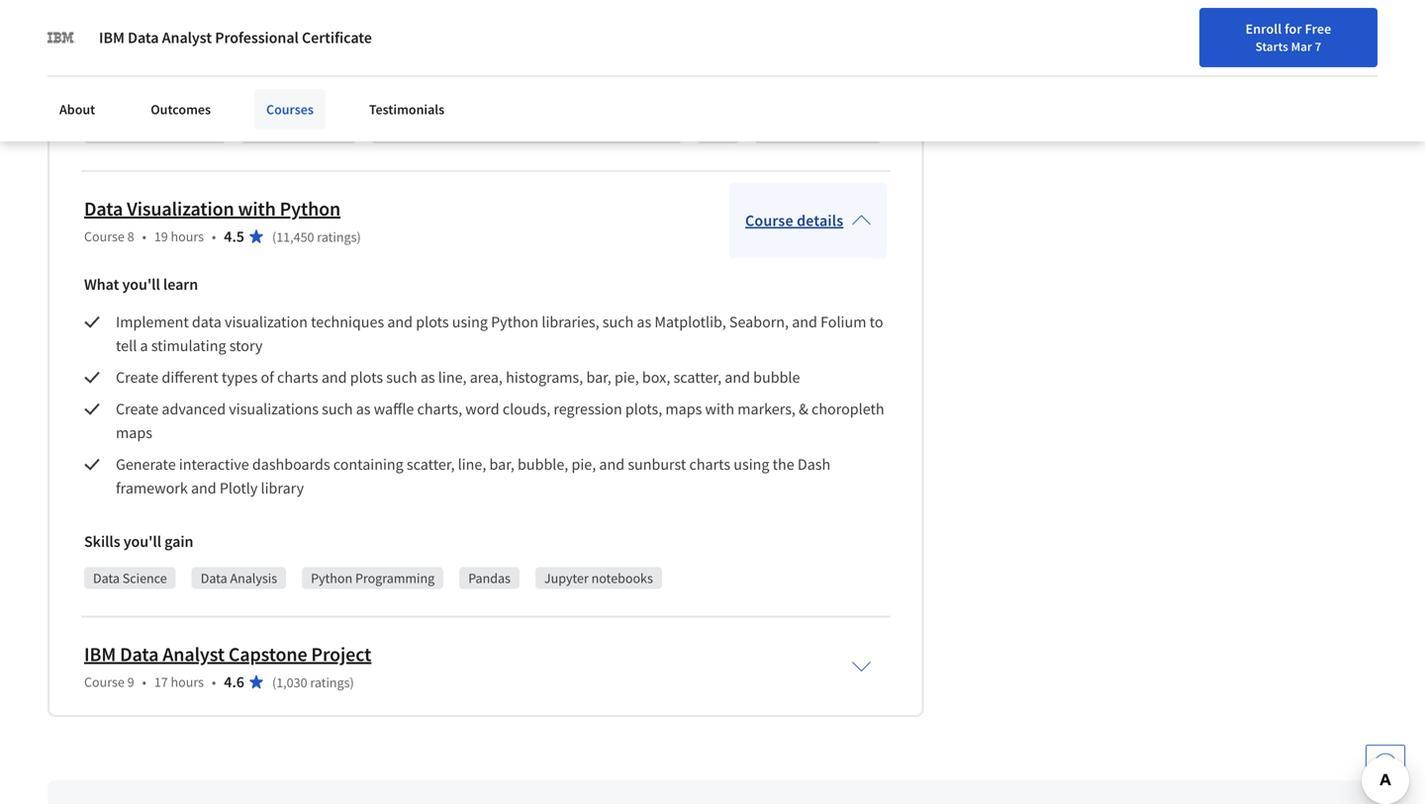 Task type: locate. For each thing, give the bounding box(es) containing it.
regression left the models in the left top of the page
[[242, 9, 310, 29]]

skills for python programming
[[84, 86, 120, 106]]

library left use
[[599, 9, 642, 29]]

create for create different types of charts and plots such as line, area, histograms, bar, pie, box, scatter, and bubble
[[116, 368, 159, 388]]

menu item
[[1071, 20, 1198, 84]]

0 horizontal spatial for
[[738, 9, 757, 29]]

0 vertical spatial skills you'll gain
[[84, 86, 193, 106]]

plots up create different types of charts and plots such as line, area, histograms, bar, pie, box, scatter, and bubble
[[416, 312, 449, 332]]

using inside "generate interactive dashboards containing scatter, line, bar, bubble, pie, and sunburst charts using the dash framework and plotly library"
[[734, 455, 770, 475]]

and left use
[[645, 9, 671, 29]]

0 vertical spatial maps
[[666, 399, 702, 419]]

•
[[142, 228, 146, 245], [212, 228, 216, 245], [142, 674, 146, 691], [212, 674, 216, 691]]

course left 8
[[84, 228, 125, 245]]

analysis
[[230, 570, 277, 588]]

learn
[[562, 9, 596, 29], [163, 275, 198, 294]]

plots up waffle
[[350, 368, 383, 388]]

0 vertical spatial using
[[366, 9, 402, 29]]

skills you'll gain up science
[[84, 532, 193, 552]]

0 vertical spatial hours
[[171, 228, 204, 245]]

1 vertical spatial )
[[350, 674, 354, 692]]

data up course 8 • 19 hours •
[[84, 196, 123, 221]]

0 vertical spatial python programming
[[93, 124, 217, 142]]

advanced
[[162, 399, 226, 419]]

1 vertical spatial (
[[272, 674, 276, 692]]

2 ( from the top
[[272, 674, 276, 692]]

maps right plots,
[[666, 399, 702, 419]]

plots
[[416, 312, 449, 332], [350, 368, 383, 388]]

data visualization with python
[[84, 196, 341, 221]]

hours right "19"
[[171, 228, 204, 245]]

) right 11,450
[[357, 228, 361, 246]]

0 vertical spatial library
[[599, 9, 642, 29]]

0 vertical spatial ibm
[[99, 28, 125, 48]]

and down 'interactive'
[[191, 479, 216, 498]]

jupyter for pandas
[[544, 570, 589, 588]]

skills you'll gain
[[84, 86, 193, 106], [84, 532, 193, 552]]

1,030
[[276, 674, 307, 692]]

analyst right build
[[162, 28, 212, 48]]

python programming down outcomes
[[93, 124, 217, 142]]

0 horizontal spatial regression
[[242, 9, 310, 29]]

analyst
[[162, 28, 212, 48], [163, 642, 225, 667]]

1 vertical spatial such
[[386, 368, 417, 388]]

with left markers,
[[705, 399, 735, 419]]

pandas
[[468, 570, 511, 588]]

1 vertical spatial regression
[[554, 399, 622, 419]]

charts
[[277, 368, 318, 388], [690, 455, 731, 475]]

0 vertical spatial you'll
[[123, 86, 161, 106]]

you'll for science
[[123, 532, 161, 552]]

data left analysis
[[201, 570, 227, 588]]

1 vertical spatial learn
[[163, 275, 198, 294]]

using inside implement data visualization techniques and plots using python libraries, such as matplotlib, seaborn, and folium to tell a stimulating story
[[452, 312, 488, 332]]

learn right learning
[[562, 9, 596, 29]]

course left details
[[745, 211, 794, 231]]

1 vertical spatial ratings
[[310, 674, 350, 692]]

2 gain from the top
[[164, 532, 193, 552]]

data
[[128, 28, 159, 48], [84, 196, 123, 221], [93, 570, 120, 588], [201, 570, 227, 588], [120, 642, 159, 667]]

0 vertical spatial bar,
[[587, 368, 612, 388]]

the
[[773, 455, 795, 475]]

free
[[1305, 20, 1332, 38]]

bar, right histograms,
[[587, 368, 612, 388]]

as inside create advanced visualizations such as waffle charts, word clouds, regression plots, maps with markers, & choropleth maps
[[356, 399, 371, 419]]

0 horizontal spatial using
[[366, 9, 402, 29]]

scatter, inside "generate interactive dashboards containing scatter, line, bar, bubble, pie, and sunburst charts using the dash framework and plotly library"
[[407, 455, 455, 475]]

1 horizontal spatial jupyter notebooks
[[764, 124, 873, 142]]

( right 4.5
[[272, 228, 276, 246]]

2 horizontal spatial as
[[637, 312, 652, 332]]

1 vertical spatial jupyter
[[544, 570, 589, 588]]

0 horizontal spatial plots
[[350, 368, 383, 388]]

ibm data analyst professional certificate
[[99, 28, 372, 48]]

0 vertical spatial gain
[[164, 86, 193, 106]]

science
[[123, 570, 167, 588]]

notebooks
[[811, 124, 873, 142], [592, 570, 653, 588]]

1 vertical spatial jupyter notebooks
[[544, 570, 653, 588]]

data analysis
[[201, 570, 277, 588]]

1 hours from the top
[[171, 228, 204, 245]]

0 horizontal spatial notebooks
[[592, 570, 653, 588]]

bar, left 'bubble,' at the bottom of page
[[490, 455, 515, 475]]

and right techniques
[[387, 312, 413, 332]]

1 horizontal spatial charts
[[690, 455, 731, 475]]

1 vertical spatial analyst
[[163, 642, 225, 667]]

markers,
[[738, 399, 796, 419]]

data left science
[[93, 570, 120, 588]]

with
[[238, 196, 276, 221], [705, 399, 735, 419]]

0 horizontal spatial pie,
[[572, 455, 596, 475]]

seaborn,
[[730, 312, 789, 332]]

1 skills from the top
[[84, 86, 120, 106]]

1 vertical spatial as
[[421, 368, 435, 388]]

jupyter for sql
[[764, 124, 808, 142]]

jupyter
[[764, 124, 808, 142], [544, 570, 589, 588]]

such
[[603, 312, 634, 332], [386, 368, 417, 388], [322, 399, 353, 419]]

gain
[[164, 86, 193, 106], [164, 532, 193, 552]]

you'll up implement
[[122, 275, 160, 294]]

capstone
[[229, 642, 307, 667]]

None search field
[[282, 12, 609, 52]]

0 vertical spatial as
[[637, 312, 652, 332]]

story
[[229, 336, 263, 356]]

ratings down project
[[310, 674, 350, 692]]

2 skills you'll gain from the top
[[84, 532, 193, 552]]

such inside create advanced visualizations such as waffle charts, word clouds, regression plots, maps with markers, & choropleth maps
[[322, 399, 353, 419]]

1 horizontal spatial library
[[599, 9, 642, 29]]

2 horizontal spatial such
[[603, 312, 634, 332]]

1 horizontal spatial using
[[452, 312, 488, 332]]

2 skills from the top
[[84, 532, 120, 552]]

0 horizontal spatial )
[[350, 674, 354, 692]]

using right the models in the left top of the page
[[366, 9, 402, 29]]

1 horizontal spatial programming
[[355, 570, 435, 588]]

(
[[272, 228, 276, 246], [272, 674, 276, 692]]

gain down making
[[164, 86, 193, 106]]

1 vertical spatial create
[[116, 399, 159, 419]]

visualization
[[127, 196, 234, 221]]

data for data visualization with python
[[84, 196, 123, 221]]

1 horizontal spatial bar,
[[587, 368, 612, 388]]

1 horizontal spatial regression
[[554, 399, 622, 419]]

python up project
[[311, 570, 353, 588]]

as left waffle
[[356, 399, 371, 419]]

line, down create advanced visualizations such as waffle charts, word clouds, regression plots, maps with markers, & choropleth maps
[[458, 455, 486, 475]]

python programming up project
[[311, 570, 435, 588]]

for right them
[[738, 9, 757, 29]]

) down project
[[350, 674, 354, 692]]

gain for python programming
[[164, 86, 193, 106]]

0 horizontal spatial with
[[238, 196, 276, 221]]

using inside build and evaluate regression models using machine learning scikit-learn library and use them for prediction and decision making
[[366, 9, 402, 29]]

for inside 'enroll for free starts mar 7'
[[1285, 20, 1303, 38]]

&
[[799, 399, 809, 419]]

0 vertical spatial programming
[[137, 124, 217, 142]]

skills up data science at bottom
[[84, 532, 120, 552]]

and
[[154, 9, 179, 29], [645, 9, 671, 29], [832, 9, 857, 29], [387, 312, 413, 332], [792, 312, 818, 332], [322, 368, 347, 388], [725, 368, 750, 388], [599, 455, 625, 475], [191, 479, 216, 498]]

2 vertical spatial using
[[734, 455, 770, 475]]

1 vertical spatial using
[[452, 312, 488, 332]]

such inside implement data visualization techniques and plots using python libraries, such as matplotlib, seaborn, and folium to tell a stimulating story
[[603, 312, 634, 332]]

0 horizontal spatial such
[[322, 399, 353, 419]]

jupyter notebooks
[[764, 124, 873, 142], [544, 570, 653, 588]]

maps up generate
[[116, 423, 152, 443]]

ibm
[[99, 28, 125, 48], [84, 642, 116, 667]]

skills you'll gain for science
[[84, 532, 193, 552]]

1 vertical spatial ibm
[[84, 642, 116, 667]]

create up generate
[[116, 399, 159, 419]]

1 create from the top
[[116, 368, 159, 388]]

programming down outcomes
[[137, 124, 217, 142]]

0 vertical spatial create
[[116, 368, 159, 388]]

2 create from the top
[[116, 399, 159, 419]]

1 vertical spatial gain
[[164, 532, 193, 552]]

ibm image
[[48, 24, 75, 51]]

with up 4.5
[[238, 196, 276, 221]]

libraries,
[[542, 312, 600, 332]]

0 horizontal spatial programming
[[137, 124, 217, 142]]

hours right 17
[[171, 674, 204, 691]]

0 horizontal spatial as
[[356, 399, 371, 419]]

framework
[[116, 479, 188, 498]]

( down "capstone"
[[272, 674, 276, 692]]

0 vertical spatial ratings
[[317, 228, 357, 246]]

machine
[[405, 9, 462, 29]]

for up mar
[[1285, 20, 1303, 38]]

analyst up 17
[[163, 642, 225, 667]]

0 vertical spatial notebooks
[[811, 124, 873, 142]]

1 skills you'll gain from the top
[[84, 86, 193, 106]]

course for ibm data analyst capstone project
[[84, 674, 125, 691]]

0 horizontal spatial library
[[261, 479, 304, 498]]

1 horizontal spatial for
[[1285, 20, 1303, 38]]

ratings
[[317, 228, 357, 246], [310, 674, 350, 692]]

and down techniques
[[322, 368, 347, 388]]

create inside create advanced visualizations such as waffle charts, word clouds, regression plots, maps with markers, & choropleth maps
[[116, 399, 159, 419]]

1 vertical spatial python programming
[[311, 570, 435, 588]]

python
[[93, 124, 135, 142], [280, 196, 341, 221], [491, 312, 539, 332], [311, 570, 353, 588]]

line, left area,
[[438, 368, 467, 388]]

1 horizontal spatial pie,
[[615, 368, 639, 388]]

charts right of in the left of the page
[[277, 368, 318, 388]]

scatter, right box,
[[674, 368, 722, 388]]

python left libraries,
[[491, 312, 539, 332]]

0 vertical spatial (
[[272, 228, 276, 246]]

( for capstone
[[272, 674, 276, 692]]

data for data science
[[93, 570, 120, 588]]

pie, left box,
[[615, 368, 639, 388]]

dash
[[798, 455, 831, 475]]

charts,
[[417, 399, 462, 419]]

0 vertical spatial jupyter notebooks
[[764, 124, 873, 142]]

19
[[154, 228, 168, 245]]

1 vertical spatial hours
[[171, 674, 204, 691]]

1 vertical spatial plots
[[350, 368, 383, 388]]

ratings right 11,450
[[317, 228, 357, 246]]

0 vertical spatial plots
[[416, 312, 449, 332]]

2 vertical spatial such
[[322, 399, 353, 419]]

dashboards
[[252, 455, 330, 475]]

1 vertical spatial library
[[261, 479, 304, 498]]

testimonials link
[[357, 89, 457, 130]]

as left matplotlib, in the top of the page
[[637, 312, 652, 332]]

1 horizontal spatial scatter,
[[674, 368, 722, 388]]

coursera image
[[24, 16, 149, 48]]

1 ( from the top
[[272, 228, 276, 246]]

ratings for capstone
[[310, 674, 350, 692]]

as up charts,
[[421, 368, 435, 388]]

analyst for capstone
[[163, 642, 225, 667]]

library down dashboards in the left bottom of the page
[[261, 479, 304, 498]]

1 vertical spatial skills
[[84, 532, 120, 552]]

using up create different types of charts and plots such as line, area, histograms, bar, pie, box, scatter, and bubble
[[452, 312, 488, 332]]

0 vertical spatial learn
[[562, 9, 596, 29]]

1 horizontal spatial notebooks
[[811, 124, 873, 142]]

such up waffle
[[386, 368, 417, 388]]

you'll down decision
[[123, 86, 161, 106]]

0 vertical spatial charts
[[277, 368, 318, 388]]

1 vertical spatial with
[[705, 399, 735, 419]]

jupyter notebooks for pandas
[[544, 570, 653, 588]]

programming
[[137, 124, 217, 142], [355, 570, 435, 588]]

gain up science
[[164, 532, 193, 552]]

learning
[[465, 9, 520, 29]]

create down a at the top
[[116, 368, 159, 388]]

2 vertical spatial you'll
[[123, 532, 161, 552]]

course left 9
[[84, 674, 125, 691]]

charts right sunburst
[[690, 455, 731, 475]]

1 horizontal spatial plots
[[416, 312, 449, 332]]

you'll up science
[[123, 532, 161, 552]]

2 vertical spatial as
[[356, 399, 371, 419]]

for inside build and evaluate regression models using machine learning scikit-learn library and use them for prediction and decision making
[[738, 9, 757, 29]]

0 vertical spatial such
[[603, 312, 634, 332]]

1 vertical spatial pie,
[[572, 455, 596, 475]]

1 vertical spatial scatter,
[[407, 455, 455, 475]]

learn up the data
[[163, 275, 198, 294]]

generate interactive dashboards containing scatter, line, bar, bubble, pie, and sunburst charts using the dash framework and plotly library
[[116, 455, 834, 498]]

( for python
[[272, 228, 276, 246]]

library inside "generate interactive dashboards containing scatter, line, bar, bubble, pie, and sunburst charts using the dash framework and plotly library"
[[261, 479, 304, 498]]

regression down histograms,
[[554, 399, 622, 419]]

0 vertical spatial pie,
[[615, 368, 639, 388]]

jupyter right pandas
[[544, 570, 589, 588]]

2 horizontal spatial using
[[734, 455, 770, 475]]

0 vertical spatial regression
[[242, 9, 310, 29]]

1 horizontal spatial )
[[357, 228, 361, 246]]

such right libraries,
[[603, 312, 634, 332]]

17
[[154, 674, 168, 691]]

0 horizontal spatial scatter,
[[407, 455, 455, 475]]

such left waffle
[[322, 399, 353, 419]]

course
[[745, 211, 794, 231], [84, 228, 125, 245], [84, 674, 125, 691]]

0 vertical spatial skills
[[84, 86, 120, 106]]

plots inside implement data visualization techniques and plots using python libraries, such as matplotlib, seaborn, and folium to tell a stimulating story
[[416, 312, 449, 332]]

programming up project
[[355, 570, 435, 588]]

0 vertical spatial scatter,
[[674, 368, 722, 388]]

skills you'll gain down decision
[[84, 86, 193, 106]]

gain for data science
[[164, 532, 193, 552]]

as inside implement data visualization techniques and plots using python libraries, such as matplotlib, seaborn, and folium to tell a stimulating story
[[637, 312, 652, 332]]

0 horizontal spatial jupyter
[[544, 570, 589, 588]]

0 vertical spatial )
[[357, 228, 361, 246]]

1 vertical spatial line,
[[458, 455, 486, 475]]

professional
[[215, 28, 299, 48]]

1 vertical spatial charts
[[690, 455, 731, 475]]

types
[[222, 368, 258, 388]]

you'll
[[123, 86, 161, 106], [122, 275, 160, 294], [123, 532, 161, 552]]

1 horizontal spatial python programming
[[311, 570, 435, 588]]

pie, right 'bubble,' at the bottom of page
[[572, 455, 596, 475]]

1 horizontal spatial as
[[421, 368, 435, 388]]

11,450
[[276, 228, 314, 246]]

1 gain from the top
[[164, 86, 193, 106]]

1 vertical spatial programming
[[355, 570, 435, 588]]

0 vertical spatial jupyter
[[764, 124, 808, 142]]

ibm right ibm image
[[99, 28, 125, 48]]

enroll for free starts mar 7
[[1246, 20, 1332, 54]]

1 horizontal spatial with
[[705, 399, 735, 419]]

1 horizontal spatial jupyter
[[764, 124, 808, 142]]

line,
[[438, 368, 467, 388], [458, 455, 486, 475]]

2 hours from the top
[[171, 674, 204, 691]]

jupyter right sql
[[764, 124, 808, 142]]

1 vertical spatial you'll
[[122, 275, 160, 294]]

stimulating
[[151, 336, 226, 356]]

scatter, down charts,
[[407, 455, 455, 475]]

0 horizontal spatial bar,
[[490, 455, 515, 475]]

as
[[637, 312, 652, 332], [421, 368, 435, 388], [356, 399, 371, 419]]

skills down coursera image at the left top of page
[[84, 86, 120, 106]]

ibm up course 9 • 17 hours •
[[84, 642, 116, 667]]

1 vertical spatial maps
[[116, 423, 152, 443]]

0 horizontal spatial jupyter notebooks
[[544, 570, 653, 588]]

maps
[[666, 399, 702, 419], [116, 423, 152, 443]]

library
[[599, 9, 642, 29], [261, 479, 304, 498]]

using left the
[[734, 455, 770, 475]]

) for ibm data analyst capstone project
[[350, 674, 354, 692]]

ratings for python
[[317, 228, 357, 246]]

visualization
[[225, 312, 308, 332]]

plotly
[[220, 479, 258, 498]]



Task type: describe. For each thing, give the bounding box(es) containing it.
box,
[[642, 368, 671, 388]]

about link
[[48, 89, 107, 130]]

pie, inside "generate interactive dashboards containing scatter, line, bar, bubble, pie, and sunburst charts using the dash framework and plotly library"
[[572, 455, 596, 475]]

interactive
[[179, 455, 249, 475]]

0 horizontal spatial maps
[[116, 423, 152, 443]]

course details
[[745, 211, 844, 231]]

relational database management system (rdbms)
[[381, 124, 673, 142]]

project
[[311, 642, 372, 667]]

evaluate
[[182, 9, 239, 29]]

scikit-
[[523, 9, 562, 29]]

sql
[[707, 124, 730, 142]]

making
[[175, 33, 224, 52]]

relational
[[381, 124, 439, 142]]

) for data visualization with python
[[357, 228, 361, 246]]

0 horizontal spatial learn
[[163, 275, 198, 294]]

create different types of charts and plots such as line, area, histograms, bar, pie, box, scatter, and bubble
[[116, 368, 800, 388]]

0 horizontal spatial charts
[[277, 368, 318, 388]]

sunburst
[[628, 455, 686, 475]]

implement
[[116, 312, 189, 332]]

and left folium
[[792, 312, 818, 332]]

system
[[578, 124, 620, 142]]

charts inside "generate interactive dashboards containing scatter, line, bar, bubble, pie, and sunburst charts using the dash framework and plotly library"
[[690, 455, 731, 475]]

you'll for programming
[[123, 86, 161, 106]]

folium
[[821, 312, 867, 332]]

techniques
[[311, 312, 384, 332]]

python inside implement data visualization techniques and plots using python libraries, such as matplotlib, seaborn, and folium to tell a stimulating story
[[491, 312, 539, 332]]

• left 4.5
[[212, 228, 216, 245]]

analyst for professional
[[162, 28, 212, 48]]

data science
[[93, 570, 167, 588]]

outcomes link
[[139, 89, 223, 130]]

build and evaluate regression models using machine learning scikit-learn library and use them for prediction and decision making
[[116, 9, 860, 52]]

with inside create advanced visualizations such as waffle charts, word clouds, regression plots, maps with markers, & choropleth maps
[[705, 399, 735, 419]]

database
[[442, 124, 496, 142]]

mar
[[1292, 39, 1313, 54]]

certificate
[[302, 28, 372, 48]]

• left 4.6
[[212, 674, 216, 691]]

cloud
[[251, 124, 285, 142]]

data
[[192, 312, 222, 332]]

them
[[700, 9, 735, 29]]

databases
[[288, 124, 347, 142]]

ibm data analyst capstone project
[[84, 642, 372, 667]]

notebooks for sql
[[811, 124, 873, 142]]

course 9 • 17 hours •
[[84, 674, 216, 691]]

regression inside build and evaluate regression models using machine learning scikit-learn library and use them for prediction and decision making
[[242, 9, 310, 29]]

create for create advanced visualizations such as waffle charts, word clouds, regression plots, maps with markers, & choropleth maps
[[116, 399, 159, 419]]

and left sunburst
[[599, 455, 625, 475]]

and left bubble
[[725, 368, 750, 388]]

notebooks for pandas
[[592, 570, 653, 588]]

0 vertical spatial line,
[[438, 368, 467, 388]]

jupyter notebooks for sql
[[764, 124, 873, 142]]

data up 9
[[120, 642, 159, 667]]

skills for data science
[[84, 532, 120, 552]]

about
[[59, 100, 95, 118]]

cloud databases
[[251, 124, 347, 142]]

decision
[[116, 33, 171, 52]]

( 11,450 ratings )
[[272, 228, 361, 246]]

1 horizontal spatial such
[[386, 368, 417, 388]]

word
[[466, 399, 500, 419]]

data left making
[[128, 28, 159, 48]]

enroll
[[1246, 20, 1282, 38]]

help center image
[[1374, 753, 1398, 777]]

outcomes
[[151, 100, 211, 118]]

hours for data
[[171, 674, 204, 691]]

starts
[[1256, 39, 1289, 54]]

4.6
[[224, 673, 245, 692]]

implement data visualization techniques and plots using python libraries, such as matplotlib, seaborn, and folium to tell a stimulating story
[[116, 312, 887, 356]]

7
[[1315, 39, 1322, 54]]

and up decision
[[154, 9, 179, 29]]

bar, inside "generate interactive dashboards containing scatter, line, bar, bubble, pie, and sunburst charts using the dash framework and plotly library"
[[490, 455, 515, 475]]

plots,
[[626, 399, 663, 419]]

containing
[[333, 455, 404, 475]]

bubble
[[754, 368, 800, 388]]

waffle
[[374, 399, 414, 419]]

different
[[162, 368, 219, 388]]

9
[[127, 674, 134, 691]]

visualizations
[[229, 399, 319, 419]]

of
[[261, 368, 274, 388]]

and right prediction
[[832, 9, 857, 29]]

• right 9
[[142, 674, 146, 691]]

python up ( 11,450 ratings ) at the top left
[[280, 196, 341, 221]]

ibm for ibm data analyst professional certificate
[[99, 28, 125, 48]]

courses
[[266, 100, 314, 118]]

choropleth
[[812, 399, 885, 419]]

testimonials
[[369, 100, 445, 118]]

learn inside build and evaluate regression models using machine learning scikit-learn library and use them for prediction and decision making
[[562, 9, 596, 29]]

0 horizontal spatial python programming
[[93, 124, 217, 142]]

ibm for ibm data analyst capstone project
[[84, 642, 116, 667]]

details
[[797, 211, 844, 231]]

skills you'll gain for programming
[[84, 86, 193, 106]]

line, inside "generate interactive dashboards containing scatter, line, bar, bubble, pie, and sunburst charts using the dash framework and plotly library"
[[458, 455, 486, 475]]

area,
[[470, 368, 503, 388]]

course for data visualization with python
[[84, 228, 125, 245]]

8
[[127, 228, 134, 245]]

bubble,
[[518, 455, 569, 475]]

prediction
[[760, 9, 828, 29]]

course details button
[[730, 183, 887, 259]]

regression inside create advanced visualizations such as waffle charts, word clouds, regression plots, maps with markers, & choropleth maps
[[554, 399, 622, 419]]

clouds,
[[503, 399, 551, 419]]

hours for visualization
[[171, 228, 204, 245]]

python down the about
[[93, 124, 135, 142]]

to
[[870, 312, 884, 332]]

create advanced visualizations such as waffle charts, word clouds, regression plots, maps with markers, & choropleth maps
[[116, 399, 888, 443]]

data visualization with python link
[[84, 196, 341, 221]]

• right 8
[[142, 228, 146, 245]]

course 8 • 19 hours •
[[84, 228, 216, 245]]

what you'll learn
[[84, 275, 198, 294]]

management
[[499, 124, 575, 142]]

0 vertical spatial with
[[238, 196, 276, 221]]

(rdbms)
[[623, 124, 673, 142]]

histograms,
[[506, 368, 583, 388]]

library inside build and evaluate regression models using machine learning scikit-learn library and use them for prediction and decision making
[[599, 9, 642, 29]]

what
[[84, 275, 119, 294]]

( 1,030 ratings )
[[272, 674, 354, 692]]

1 horizontal spatial maps
[[666, 399, 702, 419]]

generate
[[116, 455, 176, 475]]

models
[[314, 9, 363, 29]]

data for data analysis
[[201, 570, 227, 588]]

build
[[116, 9, 150, 29]]

course inside dropdown button
[[745, 211, 794, 231]]

tell
[[116, 336, 137, 356]]

4.5
[[224, 227, 245, 246]]

matplotlib,
[[655, 312, 726, 332]]



Task type: vqa. For each thing, say whether or not it's contained in the screenshot.
Seaborn,
yes



